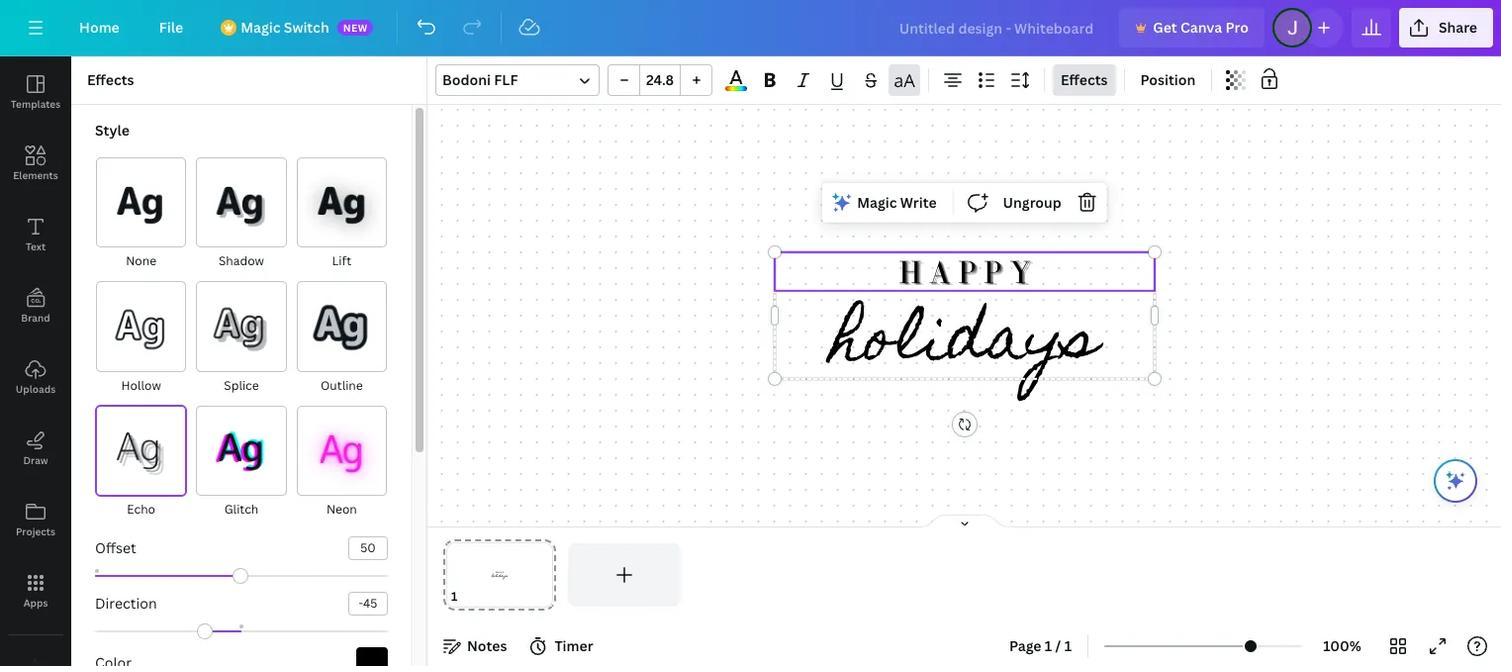 Task type: describe. For each thing, give the bounding box(es) containing it.
outline button
[[296, 281, 388, 397]]

glitch
[[224, 501, 259, 518]]

– – number field
[[646, 70, 674, 89]]

happy
[[899, 254, 1039, 290]]

ungroup
[[1003, 193, 1062, 212]]

timer
[[555, 637, 594, 655]]

none
[[126, 253, 157, 270]]

magic switch
[[241, 18, 329, 37]]

Page title text field
[[466, 587, 474, 607]]

side panel tab list
[[0, 56, 71, 666]]

splice
[[224, 377, 259, 394]]

bodoni
[[443, 70, 491, 89]]

effects inside popup button
[[1061, 70, 1108, 89]]

magic for magic switch
[[241, 18, 281, 37]]

share button
[[1400, 8, 1494, 48]]

brand button
[[0, 270, 71, 342]]

neon
[[327, 501, 357, 518]]

shadow button
[[195, 156, 288, 273]]

get canva pro button
[[1120, 8, 1265, 48]]

1 effects from the left
[[87, 70, 134, 89]]

file button
[[143, 8, 199, 48]]

templates button
[[0, 56, 71, 128]]

shadow
[[219, 253, 264, 270]]

Offset text field
[[349, 538, 387, 559]]

share
[[1439, 18, 1478, 37]]

home
[[79, 18, 120, 37]]

main menu bar
[[0, 0, 1502, 56]]

page 1 image
[[444, 544, 556, 607]]

100% button
[[1311, 631, 1375, 662]]

echo button
[[95, 405, 187, 521]]

style
[[95, 121, 130, 140]]

Design title text field
[[884, 8, 1112, 48]]

apps
[[23, 596, 48, 610]]

magic write button
[[826, 187, 945, 219]]

uploads button
[[0, 342, 71, 413]]

100%
[[1324, 637, 1362, 655]]

uploads
[[16, 382, 56, 396]]

echo
[[127, 501, 155, 518]]

new
[[343, 21, 368, 35]]

position button
[[1133, 64, 1204, 96]]



Task type: vqa. For each thing, say whether or not it's contained in the screenshot.
and
no



Task type: locate. For each thing, give the bounding box(es) containing it.
glitch button
[[195, 405, 288, 521]]

elements button
[[0, 128, 71, 199]]

2 1 from the left
[[1065, 637, 1072, 655]]

write
[[901, 193, 937, 212]]

direction
[[95, 594, 157, 613]]

lift
[[332, 253, 352, 270]]

color range image
[[726, 86, 747, 91]]

0 horizontal spatial magic
[[241, 18, 281, 37]]

hollow
[[121, 377, 161, 394]]

projects
[[16, 525, 55, 539]]

pro
[[1226, 18, 1249, 37]]

flf
[[494, 70, 518, 89]]

lift button
[[296, 156, 388, 273]]

file
[[159, 18, 183, 37]]

/
[[1056, 637, 1062, 655]]

switch
[[284, 18, 329, 37]]

0 horizontal spatial 1
[[1045, 637, 1053, 655]]

0 vertical spatial magic
[[241, 18, 281, 37]]

bodoni flf
[[443, 70, 518, 89]]

1 right /
[[1065, 637, 1072, 655]]

#000000 image
[[356, 648, 388, 666]]

bodoni flf button
[[436, 64, 600, 96]]

projects button
[[0, 484, 71, 555]]

effects left position
[[1061, 70, 1108, 89]]

outline
[[321, 377, 363, 394]]

Direction text field
[[349, 593, 387, 615]]

magic
[[241, 18, 281, 37], [858, 193, 897, 212]]

neon button
[[296, 405, 388, 521]]

group
[[608, 64, 713, 96]]

text
[[26, 240, 46, 253]]

none button
[[95, 156, 187, 273]]

get
[[1154, 18, 1178, 37]]

effects
[[87, 70, 134, 89], [1061, 70, 1108, 89]]

1 1 from the left
[[1045, 637, 1053, 655]]

offset
[[95, 539, 136, 557]]

2 effects from the left
[[1061, 70, 1108, 89]]

splice button
[[195, 281, 288, 397]]

holidays
[[831, 281, 1098, 406]]

position
[[1141, 70, 1196, 89]]

notes
[[467, 637, 507, 655]]

magic write
[[858, 193, 937, 212]]

templates
[[11, 97, 61, 111]]

effects up style
[[87, 70, 134, 89]]

notes button
[[436, 631, 515, 662]]

style element
[[87, 121, 388, 666]]

canva
[[1181, 18, 1223, 37]]

1 left /
[[1045, 637, 1053, 655]]

hollow button
[[95, 281, 187, 397]]

draw
[[23, 453, 48, 467]]

canva assistant image
[[1444, 469, 1468, 493]]

1 vertical spatial magic
[[858, 193, 897, 212]]

1
[[1045, 637, 1053, 655], [1065, 637, 1072, 655]]

text button
[[0, 199, 71, 270]]

magic inside 'button'
[[858, 193, 897, 212]]

1 horizontal spatial effects
[[1061, 70, 1108, 89]]

home link
[[63, 8, 135, 48]]

draw button
[[0, 413, 71, 484]]

hide pages image
[[917, 514, 1012, 530]]

apps button
[[0, 555, 71, 627]]

magic left the write
[[858, 193, 897, 212]]

get canva pro
[[1154, 18, 1249, 37]]

page 1 / 1
[[1010, 637, 1072, 655]]

magic for magic write
[[858, 193, 897, 212]]

1 horizontal spatial 1
[[1065, 637, 1072, 655]]

0 horizontal spatial effects
[[87, 70, 134, 89]]

timer button
[[523, 631, 601, 662]]

page
[[1010, 637, 1042, 655]]

ungroup button
[[995, 187, 1070, 219]]

magic left switch on the top of the page
[[241, 18, 281, 37]]

brand
[[21, 311, 50, 325]]

1 horizontal spatial magic
[[858, 193, 897, 212]]

effects button
[[1053, 64, 1116, 96]]

magic inside 'main' menu bar
[[241, 18, 281, 37]]

elements
[[13, 168, 58, 182]]



